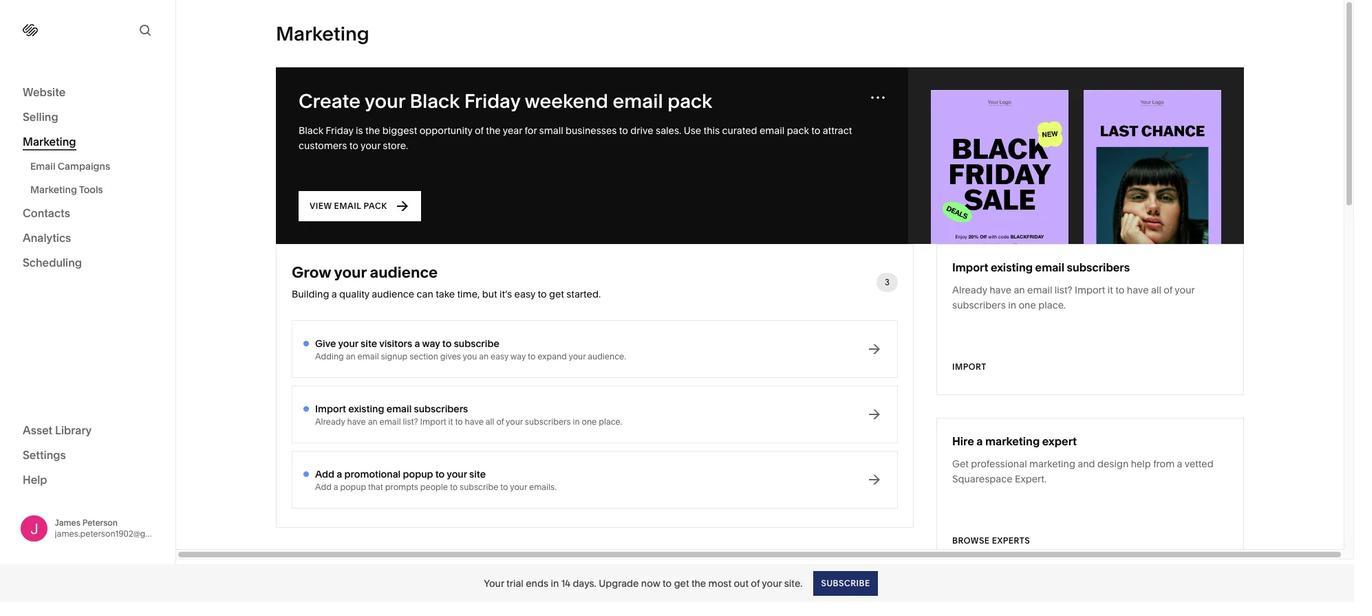 Task type: vqa. For each thing, say whether or not it's contained in the screenshot.
Edit
no



Task type: describe. For each thing, give the bounding box(es) containing it.
your trial ends in 14 days. upgrade now to get the most out of your site.
[[484, 578, 803, 590]]

subscribe
[[821, 578, 870, 589]]

your
[[762, 578, 782, 590]]

selling link
[[23, 109, 153, 126]]

trial
[[507, 578, 524, 590]]

ends
[[526, 578, 549, 590]]

campaigns
[[58, 160, 110, 173]]

marketing tools
[[30, 184, 103, 196]]

now
[[641, 578, 661, 590]]

analytics link
[[23, 231, 153, 247]]

settings link
[[23, 448, 153, 464]]

scheduling link
[[23, 255, 153, 272]]

14
[[561, 578, 571, 590]]

scheduling
[[23, 256, 82, 270]]

help link
[[23, 472, 47, 488]]

analytics
[[23, 231, 71, 245]]

to
[[663, 578, 672, 590]]

website link
[[23, 85, 153, 101]]

settings
[[23, 448, 66, 462]]

asset library
[[23, 424, 92, 437]]



Task type: locate. For each thing, give the bounding box(es) containing it.
marketing up email in the top of the page
[[23, 135, 76, 149]]

library
[[55, 424, 92, 437]]

peterson
[[82, 518, 118, 528]]

email
[[30, 160, 55, 173]]

contacts
[[23, 206, 70, 220]]

out
[[734, 578, 749, 590]]

of
[[751, 578, 760, 590]]

your
[[484, 578, 504, 590]]

marketing link
[[23, 134, 153, 151]]

marketing for marketing
[[23, 135, 76, 149]]

email campaigns
[[30, 160, 110, 173]]

subscribe button
[[814, 572, 878, 596]]

website
[[23, 85, 66, 99]]

marketing for marketing tools
[[30, 184, 77, 196]]

contacts link
[[23, 206, 153, 222]]

marketing
[[23, 135, 76, 149], [30, 184, 77, 196]]

the
[[692, 578, 706, 590]]

upgrade
[[599, 578, 639, 590]]

tools
[[79, 184, 103, 196]]

in
[[551, 578, 559, 590]]

marketing tools link
[[30, 178, 160, 202]]

days.
[[573, 578, 597, 590]]

most
[[709, 578, 732, 590]]

asset library link
[[23, 423, 153, 439]]

selling
[[23, 110, 58, 124]]

1 vertical spatial marketing
[[30, 184, 77, 196]]

james
[[55, 518, 80, 528]]

james.peterson1902@gmail.com
[[55, 529, 181, 539]]

get
[[674, 578, 689, 590]]

james peterson james.peterson1902@gmail.com
[[55, 518, 181, 539]]

marketing up contacts
[[30, 184, 77, 196]]

email campaigns link
[[30, 155, 160, 178]]

0 vertical spatial marketing
[[23, 135, 76, 149]]

site.
[[784, 578, 803, 590]]

help
[[23, 473, 47, 487]]

asset
[[23, 424, 52, 437]]



